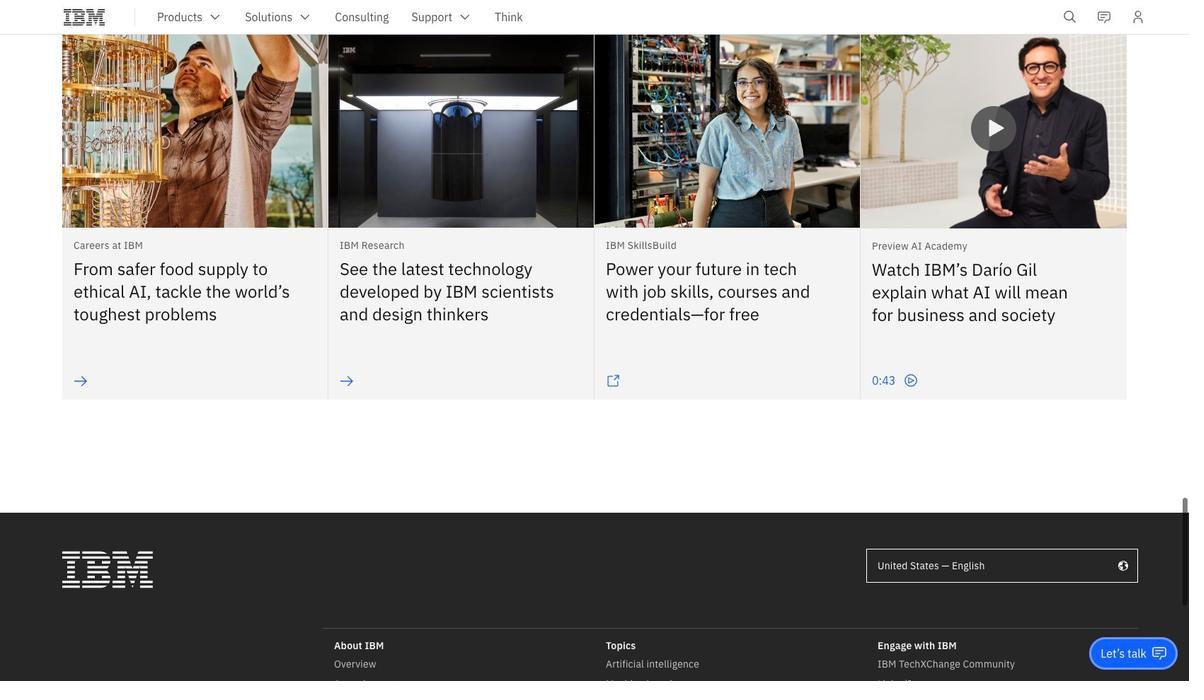 Task type: describe. For each thing, give the bounding box(es) containing it.
let's talk element
[[1101, 646, 1147, 662]]



